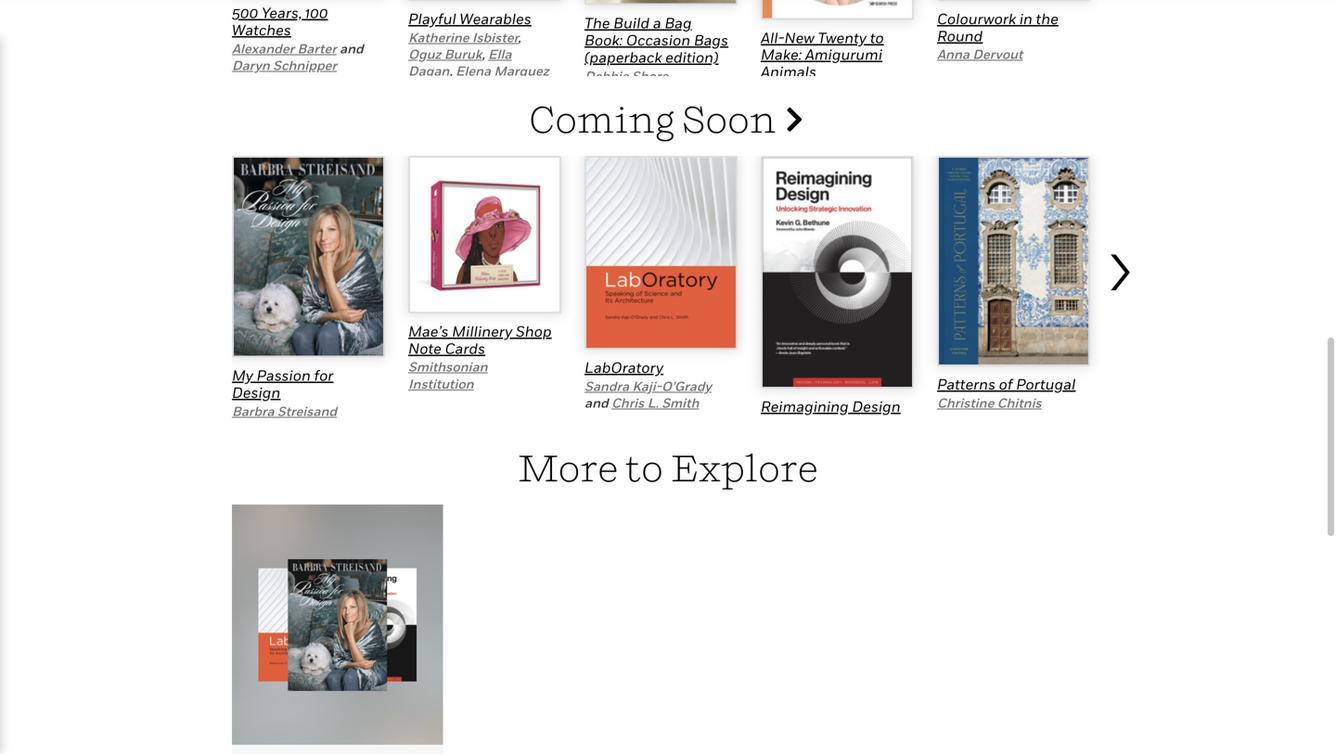 Task type: locate. For each thing, give the bounding box(es) containing it.
mae's millinery shop note cards image
[[408, 156, 561, 314]]

mae's
[[408, 322, 449, 340]]

oguz
[[408, 46, 441, 62]]

1 vertical spatial to
[[626, 445, 663, 490]]

build
[[613, 14, 650, 32]]

1 vertical spatial and
[[585, 395, 608, 411]]

, down wearables
[[518, 29, 521, 45]]

passion
[[257, 367, 311, 384]]

all-new twenty to make: amigurumi animals link
[[761, 29, 884, 80]]

daryn
[[232, 58, 270, 73]]

twenty
[[818, 29, 867, 46]]

reimagining design link
[[761, 398, 901, 415]]

design inside my passion for design barbra streisand
[[232, 384, 280, 401]]

daryn schnipper link
[[232, 58, 337, 73]]

round
[[937, 27, 983, 44]]

laboratory image
[[585, 156, 738, 350]]

100
[[305, 4, 328, 21]]

500
[[232, 4, 258, 21]]

design image
[[258, 559, 417, 691]]

note
[[408, 339, 441, 357]]

1 horizontal spatial to
[[870, 29, 884, 46]]

0 horizontal spatial design
[[232, 384, 280, 401]]

the build a bag book: occasion bags (paperback edition) image
[[585, 0, 738, 5]]

0 horizontal spatial and
[[340, 41, 363, 56]]

millinery
[[452, 322, 512, 340]]

animals
[[761, 63, 816, 80]]

elena
[[456, 63, 491, 79]]

colourwork in the round link
[[937, 10, 1058, 44]]

›
[[1104, 218, 1134, 307]]

0 horizontal spatial ,
[[449, 63, 456, 79]]

laboratory
[[585, 359, 663, 376]]

for
[[314, 367, 333, 384]]

1 vertical spatial ,
[[482, 46, 485, 62]]

and inside laboratory sandra kaji-o'grady and chris l. smith
[[585, 395, 608, 411]]

design
[[232, 384, 280, 401], [852, 398, 901, 415]]

katherine isbister link
[[408, 29, 518, 45]]

, left ella
[[482, 46, 485, 62]]

to right 'twenty'
[[870, 29, 884, 46]]

and right barter
[[340, 41, 363, 56]]

(paperback
[[585, 48, 662, 66]]

years,
[[262, 4, 302, 21]]

in
[[1019, 10, 1033, 27]]

elena marquez segura
[[408, 63, 549, 95]]

patterns
[[937, 375, 996, 393]]

,
[[518, 29, 521, 45], [482, 46, 485, 62], [449, 63, 456, 79]]

2 horizontal spatial ,
[[518, 29, 521, 45]]

colourwork in the round image
[[937, 0, 1090, 1]]

dagan
[[408, 63, 449, 79]]

a
[[653, 14, 661, 32]]

coming soon
[[529, 96, 784, 141]]

the
[[585, 14, 610, 32]]

playful wearables link
[[408, 10, 531, 27]]

1 horizontal spatial and
[[585, 395, 608, 411]]

0 vertical spatial to
[[870, 29, 884, 46]]

christine chitnis link
[[937, 395, 1042, 410]]

0 vertical spatial and
[[340, 41, 363, 56]]

, down oguz buruk link
[[449, 63, 456, 79]]

institution
[[408, 376, 474, 391]]

playful
[[408, 10, 456, 27]]

1 horizontal spatial ,
[[482, 46, 485, 62]]

patterns of portugal image
[[937, 156, 1090, 366]]

the
[[1036, 10, 1058, 27]]

anna
[[937, 47, 970, 62]]

soon
[[682, 96, 776, 141]]

and inside 500 years, 100 watches alexander barter and daryn schnipper
[[340, 41, 363, 56]]

dervout
[[973, 47, 1023, 62]]

alexander barter link
[[232, 41, 337, 56]]

0 horizontal spatial to
[[626, 445, 663, 490]]

reimagining design
[[761, 398, 901, 415]]

portugal
[[1016, 375, 1076, 393]]

to
[[870, 29, 884, 46], [626, 445, 663, 490]]

laboratory sandra kaji-o'grady and chris l. smith
[[585, 359, 712, 411]]

sandra kaji-o'grady link
[[585, 378, 712, 394]]

to down l.
[[626, 445, 663, 490]]

elena marquez segura link
[[408, 63, 549, 95]]

0 vertical spatial ,
[[518, 29, 521, 45]]

1 horizontal spatial design
[[852, 398, 901, 415]]

schnipper
[[273, 58, 337, 73]]

shore
[[632, 68, 668, 83]]

laboratory link
[[585, 359, 663, 376]]

ella
[[488, 46, 512, 62]]

colourwork
[[937, 10, 1016, 27]]

and down sandra at the left bottom of page
[[585, 395, 608, 411]]

my passion for design barbra streisand
[[232, 367, 337, 419]]

design up barbra
[[232, 384, 280, 401]]

› link
[[1104, 210, 1141, 420]]

wearables
[[460, 10, 531, 27]]

cards
[[445, 339, 485, 357]]

design right the reimagining
[[852, 398, 901, 415]]

patterns of portugal christine chitnis
[[937, 375, 1076, 410]]



Task type: vqa. For each thing, say whether or not it's contained in the screenshot.
, to the middle
yes



Task type: describe. For each thing, give the bounding box(es) containing it.
500 years, 100 watches alexander barter and daryn schnipper
[[232, 4, 363, 73]]

sandra
[[585, 378, 629, 394]]

buruk
[[444, 46, 482, 62]]

new
[[784, 29, 814, 46]]

mae's millinery shop note cards link
[[408, 322, 552, 357]]

chitnis
[[997, 395, 1042, 410]]

ella dagan link
[[408, 46, 512, 79]]

reimagining design image
[[761, 156, 914, 389]]

amigurumi
[[805, 46, 882, 63]]

my
[[232, 367, 253, 384]]

my passion for design image
[[232, 156, 385, 358]]

make:
[[761, 46, 802, 63]]

ella dagan
[[408, 46, 512, 79]]

watches
[[232, 21, 291, 38]]

debbie
[[585, 68, 629, 83]]

shop
[[516, 322, 552, 340]]

reimagining
[[761, 398, 849, 415]]

more to explore
[[518, 445, 818, 490]]

marquez
[[494, 63, 549, 79]]

barter
[[297, 41, 337, 56]]

katherine
[[408, 29, 469, 45]]

explore
[[671, 445, 818, 490]]

smithsonian institution link
[[408, 359, 488, 391]]

the build a bag book: occasion bags (paperback edition) debbie shore
[[585, 14, 728, 83]]

chris l. smith link
[[611, 395, 699, 411]]

edition)
[[665, 48, 718, 66]]

alexander
[[232, 41, 294, 56]]

to inside all-new twenty to make: amigurumi animals
[[870, 29, 884, 46]]

coming soon link
[[529, 96, 802, 141]]

more
[[518, 445, 618, 490]]

playful wearables
[[408, 10, 531, 27]]

of
[[999, 375, 1013, 393]]

patterns of portugal link
[[937, 375, 1076, 393]]

kaji-
[[632, 378, 662, 394]]

all-new twenty to make: amigurumi animals image
[[761, 0, 914, 20]]

streisand
[[277, 403, 337, 419]]

all-new twenty to make: amigurumi animals
[[761, 29, 884, 80]]

katherine isbister , oguz buruk ,
[[408, 29, 521, 62]]

book:
[[585, 31, 623, 49]]

christine
[[937, 395, 994, 410]]

l.
[[647, 395, 659, 411]]

my passion for design link
[[232, 367, 333, 401]]

smith
[[662, 395, 699, 411]]

chris
[[611, 395, 644, 411]]

anna dervout link
[[937, 47, 1023, 62]]

oguz buruk link
[[408, 46, 482, 62]]

o'grady
[[662, 378, 712, 394]]

bags
[[694, 31, 728, 49]]

colourwork in the round anna dervout
[[937, 10, 1058, 62]]

occasion
[[626, 31, 690, 49]]

debbie shore link
[[585, 68, 668, 83]]

mae's millinery shop note cards smithsonian institution
[[408, 322, 552, 391]]

isbister
[[472, 29, 518, 45]]

2 vertical spatial ,
[[449, 63, 456, 79]]

the build a bag book: occasion bags (paperback edition) link
[[585, 14, 728, 66]]

barbra
[[232, 403, 274, 419]]

segura
[[408, 80, 452, 95]]

playful wearables image
[[408, 0, 561, 1]]

bag
[[665, 14, 692, 32]]



